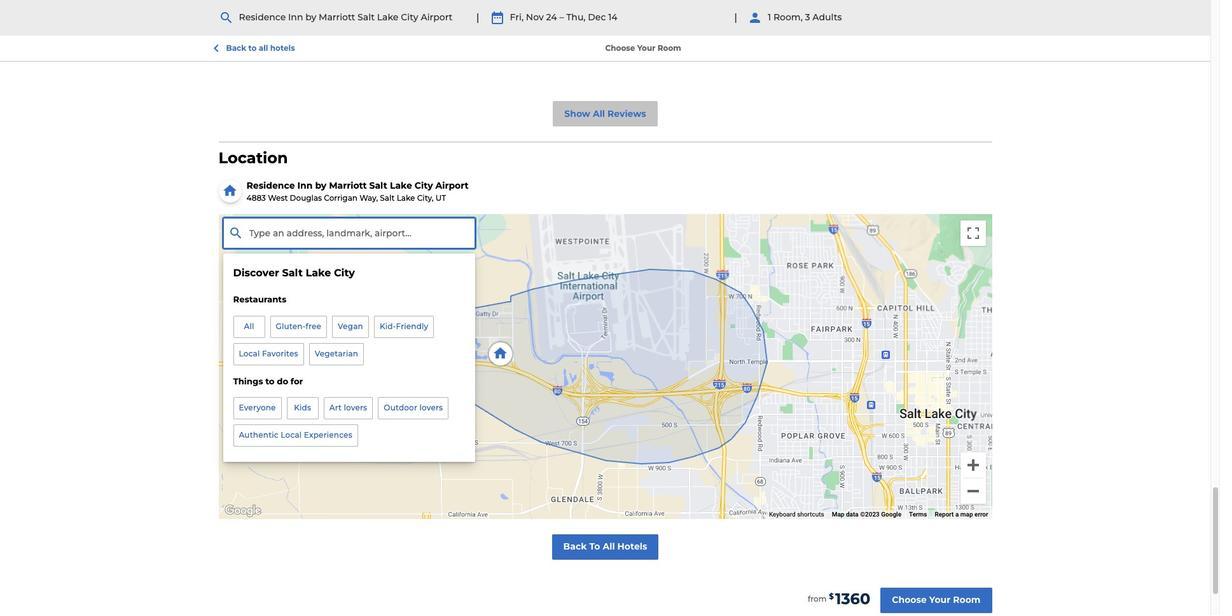 Task type: locate. For each thing, give the bounding box(es) containing it.
1 vertical spatial inn
[[288, 12, 303, 23]]

things
[[233, 376, 263, 386]]

terms
[[909, 512, 927, 519]]

back
[[226, 43, 246, 53], [563, 541, 587, 553]]

breakfast down not
[[847, 11, 889, 22]]

west
[[268, 193, 288, 203]]

0 horizontal spatial i
[[416, 11, 418, 22]]

airport inside residence inn by marriott salt lake city airport 4883 west douglas corrigan way, salt lake city, ut
[[435, 180, 469, 191]]

local down kids
[[281, 431, 302, 440]]

report
[[935, 512, 954, 519]]

marriott for residence inn by marriott salt lake city airport
[[319, 12, 355, 23]]

airport down booking.com
[[421, 12, 453, 23]]

marriott up the corrigan
[[329, 180, 367, 191]]

breakfast
[[693, 11, 736, 22], [847, 11, 889, 22]]

all
[[259, 43, 268, 53]]

1 | from the left
[[476, 11, 479, 23]]

as
[[404, 11, 413, 22]]

inn
[[624, 11, 639, 22]]

1 vertical spatial back
[[563, 541, 587, 553]]

| down booking.com
[[476, 11, 479, 23]]

rooms
[[351, 11, 383, 23]]

0 horizontal spatial room
[[658, 43, 681, 53]]

0 horizontal spatial lovers
[[344, 403, 367, 413]]

&
[[279, 11, 285, 23]]

inn up douglas
[[297, 180, 313, 191]]

room
[[658, 43, 681, 53], [953, 595, 981, 606]]

lovers right outdoor
[[420, 403, 443, 413]]

report a map error
[[935, 512, 988, 519]]

by for residence inn by marriott salt lake city airport 4883 west douglas corrigan way, salt lake city, ut
[[315, 180, 326, 191]]

0 vertical spatial by
[[305, 12, 316, 23]]

kid-
[[380, 322, 396, 331]]

1 horizontal spatial is
[[891, 11, 898, 22]]

inn inside residence inn by marriott salt lake city airport 4883 west douglas corrigan way, salt lake city, ut
[[297, 180, 313, 191]]

0 vertical spatial back
[[226, 43, 246, 53]]

2 vertical spatial all
[[603, 541, 615, 553]]

for right do
[[291, 376, 303, 386]]

from $ 1360
[[808, 591, 870, 609]]

back for back to all hotels
[[226, 43, 246, 53]]

2 lovers from the left
[[420, 403, 443, 413]]

fri,
[[510, 12, 524, 23]]

verified
[[335, 54, 364, 63]]

to for things
[[265, 376, 274, 386]]

be careful! booking.com actually booked me for the courtyard inn which is right across the parking lot. i am not happy with that move as i specifically reserved a room at the residence inn for the free breakfast (with a large family free breakfast is a big deal when traveling.)
[[376, 0, 973, 36]]

0 horizontal spatial |
[[476, 11, 479, 23]]

local
[[239, 349, 260, 359], [281, 431, 302, 440]]

with
[[915, 0, 935, 8]]

0 horizontal spatial back
[[226, 43, 246, 53]]

city down careful!
[[401, 12, 418, 23]]

back inside back to all hotels button
[[226, 43, 246, 53]]

0 horizontal spatial choose
[[605, 43, 635, 53]]

happy
[[884, 0, 912, 8]]

lovers for art lovers
[[344, 403, 367, 413]]

0 vertical spatial city
[[401, 12, 418, 23]]

a left big
[[901, 11, 906, 22]]

across
[[742, 0, 770, 8]]

residence for residence inn by marriott salt lake city airport
[[239, 12, 286, 23]]

back for back to all hotels
[[563, 541, 587, 553]]

1 horizontal spatial room
[[953, 595, 981, 606]]

traveling.)
[[376, 25, 421, 36]]

your inside button
[[929, 595, 951, 606]]

(with
[[738, 11, 761, 22]]

for right "inn"
[[641, 11, 653, 22]]

map region
[[147, 154, 1220, 616]]

lovers right art
[[344, 403, 367, 413]]

$ right from
[[829, 592, 834, 602]]

–
[[559, 12, 564, 23]]

i right as
[[416, 11, 418, 22]]

airport up ut
[[435, 180, 469, 191]]

tab list containing overview & photos
[[219, 0, 657, 34]]

outdoor lovers
[[384, 403, 443, 413]]

1 vertical spatial city
[[415, 180, 433, 191]]

salt
[[358, 12, 375, 23], [369, 180, 387, 191], [380, 193, 395, 203], [282, 267, 303, 279]]

is
[[708, 0, 715, 8], [891, 11, 898, 22]]

i right lot.
[[844, 0, 847, 8]]

by up douglas
[[315, 180, 326, 191]]

None field
[[223, 218, 475, 249]]

2 | from the left
[[734, 11, 737, 23]]

art
[[329, 403, 342, 413]]

1 horizontal spatial local
[[281, 431, 302, 440]]

kid-friendly
[[380, 322, 428, 331]]

reviews
[[552, 11, 589, 23], [608, 108, 646, 119]]

vegan
[[338, 322, 363, 331]]

free down lot.
[[827, 11, 844, 22]]

local up things
[[239, 349, 260, 359]]

0 horizontal spatial to
[[248, 43, 257, 53]]

0 horizontal spatial breakfast
[[693, 11, 736, 22]]

verified guest
[[335, 54, 389, 63]]

1 vertical spatial to
[[265, 376, 274, 386]]

to
[[248, 43, 257, 53], [265, 376, 274, 386]]

city down type an address, landmark, airport... text box
[[334, 267, 355, 279]]

all down restaurants
[[244, 322, 254, 331]]

photos
[[288, 11, 320, 23]]

1 vertical spatial for
[[641, 11, 653, 22]]

1 vertical spatial room
[[953, 595, 981, 606]]

is left the right at the right top of the page
[[708, 0, 715, 8]]

1 vertical spatial airport
[[435, 180, 469, 191]]

Type an address, landmark, airport... text field
[[223, 218, 475, 249]]

| left (with in the top of the page
[[734, 11, 737, 23]]

$ down lot.
[[834, 8, 839, 18]]

deal
[[926, 11, 945, 22]]

tab list
[[219, 0, 657, 34]]

lovers
[[344, 403, 367, 413], [420, 403, 443, 413]]

the
[[595, 0, 611, 8], [772, 0, 788, 8], [560, 11, 575, 22], [656, 11, 671, 22]]

1 horizontal spatial breakfast
[[847, 11, 889, 22]]

1 horizontal spatial choose your room
[[892, 595, 981, 606]]

1 vertical spatial by
[[315, 180, 326, 191]]

1 horizontal spatial back
[[563, 541, 587, 553]]

1 vertical spatial residence
[[247, 180, 295, 191]]

1 vertical spatial i
[[416, 11, 418, 22]]

0 vertical spatial inn
[[661, 0, 675, 8]]

family
[[797, 11, 824, 22]]

overview & photos
[[234, 11, 320, 23]]

right
[[717, 0, 739, 8]]

inn for residence inn by marriott salt lake city airport 4883 west douglas corrigan way, salt lake city, ut
[[297, 180, 313, 191]]

1 horizontal spatial lovers
[[420, 403, 443, 413]]

marriott
[[319, 12, 355, 23], [329, 180, 367, 191]]

ut
[[436, 193, 446, 203]]

a down across
[[764, 11, 769, 22]]

fri, nov 24 – thu, dec 14
[[510, 12, 618, 23]]

free up vegetarian
[[306, 322, 321, 331]]

to
[[589, 541, 600, 553]]

by inside residence inn by marriott salt lake city airport 4883 west douglas corrigan way, salt lake city, ut
[[315, 180, 326, 191]]

residence
[[239, 12, 286, 23], [247, 180, 295, 191]]

breakfast down the right at the right top of the page
[[693, 11, 736, 22]]

inn right &
[[288, 12, 303, 23]]

1 vertical spatial your
[[929, 595, 951, 606]]

do
[[277, 376, 288, 386]]

reserved
[[473, 11, 512, 22]]

1 lovers from the left
[[344, 403, 367, 413]]

1 room, 3 adults
[[768, 12, 842, 23]]

adults
[[813, 12, 842, 23]]

0 horizontal spatial local
[[239, 349, 260, 359]]

that
[[937, 0, 956, 8]]

0 vertical spatial residence
[[239, 12, 286, 23]]

0 vertical spatial i
[[844, 0, 847, 8]]

the up large
[[772, 0, 788, 8]]

0 horizontal spatial choose your room
[[605, 43, 681, 53]]

0 vertical spatial all
[[593, 108, 605, 119]]

choose your room inside button
[[892, 595, 981, 606]]

local favorites
[[239, 349, 298, 359]]

0 vertical spatial is
[[708, 0, 715, 8]]

residence inside residence inn by marriott salt lake city airport 4883 west douglas corrigan way, salt lake city, ut
[[247, 180, 295, 191]]

1 horizontal spatial to
[[265, 376, 274, 386]]

1 vertical spatial choose
[[892, 595, 927, 606]]

to left do
[[265, 376, 274, 386]]

residence inn by marriott salt lake city airport 4883 west douglas corrigan way, salt lake city, ut
[[247, 180, 469, 203]]

residence up all
[[239, 12, 286, 23]]

0 vertical spatial airport
[[421, 12, 453, 23]]

all right "to"
[[603, 541, 615, 553]]

for right me
[[581, 0, 593, 8]]

corrigan
[[324, 193, 358, 203]]

authentic local experiences
[[239, 431, 352, 440]]

reviews right "show" on the top of page
[[608, 108, 646, 119]]

0 vertical spatial choose
[[605, 43, 635, 53]]

city up city,
[[415, 180, 433, 191]]

reviews button
[[537, 1, 605, 34]]

1
[[768, 12, 771, 23]]

by
[[305, 12, 316, 23], [315, 180, 326, 191]]

1 horizontal spatial |
[[734, 11, 737, 23]]

lake
[[377, 12, 398, 23], [390, 180, 412, 191], [397, 193, 415, 203], [306, 267, 331, 279]]

a left map
[[955, 512, 959, 519]]

back inside back to all hotels 'link'
[[563, 541, 587, 553]]

free
[[673, 11, 691, 22], [827, 11, 844, 22], [306, 322, 321, 331]]

inn left which
[[661, 0, 675, 8]]

show all reviews button
[[553, 101, 658, 127]]

is down happy
[[891, 11, 898, 22]]

residence inn by marriott salt lake city airport
[[239, 12, 453, 23]]

1 vertical spatial marriott
[[329, 180, 367, 191]]

lovers for outdoor lovers
[[420, 403, 443, 413]]

all
[[593, 108, 605, 119], [244, 322, 254, 331], [603, 541, 615, 553]]

1 horizontal spatial reviews
[[608, 108, 646, 119]]

overview & photos button
[[219, 1, 335, 34]]

courtyard
[[613, 0, 658, 8]]

back left "to"
[[563, 541, 587, 553]]

0 vertical spatial reviews
[[552, 11, 589, 23]]

0 vertical spatial local
[[239, 349, 260, 359]]

2 vertical spatial for
[[291, 376, 303, 386]]

0 horizontal spatial reviews
[[552, 11, 589, 23]]

2 vertical spatial inn
[[297, 180, 313, 191]]

free down which
[[673, 11, 691, 22]]

all right "show" on the top of page
[[593, 108, 605, 119]]

0 horizontal spatial your
[[637, 43, 655, 53]]

residence up west
[[247, 180, 295, 191]]

inn inside be careful! booking.com actually booked me for the courtyard inn which is right across the parking lot. i am not happy with that move as i specifically reserved a room at the residence inn for the free breakfast (with a large family free breakfast is a big deal when traveling.)
[[661, 0, 675, 8]]

1 vertical spatial choose your room
[[892, 595, 981, 606]]

1 vertical spatial all
[[244, 322, 254, 331]]

to inside button
[[248, 43, 257, 53]]

terms link
[[909, 512, 927, 519]]

salt right discover on the left of the page
[[282, 267, 303, 279]]

discover salt lake city
[[233, 267, 355, 279]]

inn
[[661, 0, 675, 8], [288, 12, 303, 23], [297, 180, 313, 191]]

city inside residence inn by marriott salt lake city airport 4883 west douglas corrigan way, salt lake city, ut
[[415, 180, 433, 191]]

by right &
[[305, 12, 316, 23]]

1 horizontal spatial choose
[[892, 595, 927, 606]]

1 horizontal spatial free
[[673, 11, 691, 22]]

google image
[[222, 503, 264, 520]]

1 horizontal spatial for
[[581, 0, 593, 8]]

salt left the move
[[358, 12, 375, 23]]

i
[[844, 0, 847, 8], [416, 11, 418, 22]]

2 horizontal spatial for
[[641, 11, 653, 22]]

1 horizontal spatial your
[[929, 595, 951, 606]]

marriott up verified
[[319, 12, 355, 23]]

0 vertical spatial room
[[658, 43, 681, 53]]

airport
[[421, 12, 453, 23], [435, 180, 469, 191]]

marriott for residence inn by marriott salt lake city airport 4883 west douglas corrigan way, salt lake city, ut
[[329, 180, 367, 191]]

marriott inside residence inn by marriott salt lake city airport 4883 west douglas corrigan way, salt lake city, ut
[[329, 180, 367, 191]]

to left all
[[248, 43, 257, 53]]

0 horizontal spatial is
[[708, 0, 715, 8]]

reviews down me
[[552, 11, 589, 23]]

the down 'courtyard'
[[656, 11, 671, 22]]

0 vertical spatial marriott
[[319, 12, 355, 23]]

back left all
[[226, 43, 246, 53]]

0 vertical spatial to
[[248, 43, 257, 53]]



Task type: vqa. For each thing, say whether or not it's contained in the screenshot.
the Residence Inn by Marriott Salt Lake City Airport 4883 West Douglas Corrigan Way, Salt Lake City, UT
yes



Task type: describe. For each thing, give the bounding box(es) containing it.
guest
[[366, 54, 389, 63]]

residence for residence inn by marriott salt lake city airport 4883 west douglas corrigan way, salt lake city, ut
[[247, 180, 295, 191]]

1 horizontal spatial i
[[844, 0, 847, 8]]

am
[[849, 0, 864, 8]]

airport for residence inn by marriott salt lake city airport
[[421, 12, 453, 23]]

2 breakfast from the left
[[847, 11, 889, 22]]

inn for residence inn by marriott salt lake city airport
[[288, 12, 303, 23]]

0 vertical spatial choose your room
[[605, 43, 681, 53]]

not
[[866, 0, 882, 8]]

room,
[[773, 12, 803, 23]]

at
[[549, 11, 558, 22]]

kids
[[294, 403, 311, 413]]

keyboard shortcuts
[[769, 512, 824, 519]]

airport for residence inn by marriott salt lake city airport 4883 west douglas corrigan way, salt lake city, ut
[[435, 180, 469, 191]]

careful!
[[390, 0, 424, 8]]

24
[[546, 12, 557, 23]]

2 vertical spatial city
[[334, 267, 355, 279]]

0 horizontal spatial free
[[306, 322, 321, 331]]

about button
[[477, 1, 536, 34]]

experiences
[[304, 431, 352, 440]]

amenities
[[415, 11, 461, 23]]

back to all hotels button
[[208, 41, 295, 56]]

$ 1503 $ 1360
[[809, 7, 875, 25]]

parking
[[790, 0, 825, 8]]

a down actually
[[514, 11, 520, 22]]

the up "residence"
[[595, 0, 611, 8]]

0 vertical spatial your
[[637, 43, 655, 53]]

$ left "1503"
[[809, 14, 813, 20]]

hotels
[[270, 43, 295, 53]]

14
[[608, 12, 618, 23]]

keyboard shortcuts button
[[769, 511, 824, 520]]

room inside button
[[953, 595, 981, 606]]

3
[[805, 12, 810, 23]]

to for back
[[248, 43, 257, 53]]

rooms button
[[336, 1, 398, 34]]

1 vertical spatial reviews
[[608, 108, 646, 119]]

room
[[522, 11, 546, 22]]

large
[[771, 11, 794, 22]]

2 horizontal spatial free
[[827, 11, 844, 22]]

all inside button
[[593, 108, 605, 119]]

big
[[909, 11, 923, 22]]

the down me
[[560, 11, 575, 22]]

1 vertical spatial 1360
[[835, 591, 870, 609]]

outdoor
[[384, 403, 417, 413]]

authentic
[[239, 431, 279, 440]]

city for residence inn by marriott salt lake city airport 4883 west douglas corrigan way, salt lake city, ut
[[415, 180, 433, 191]]

residence
[[578, 11, 622, 22]]

map data ©2023 google
[[832, 512, 901, 519]]

error
[[975, 512, 988, 519]]

from
[[808, 595, 827, 604]]

location
[[219, 149, 288, 167]]

overview
[[234, 11, 277, 23]]

| for 1 room, 3 adults
[[734, 11, 737, 23]]

thu,
[[566, 12, 586, 23]]

when
[[947, 11, 973, 22]]

be
[[376, 0, 388, 8]]

art lovers
[[329, 403, 367, 413]]

move
[[376, 11, 401, 22]]

city,
[[417, 193, 434, 203]]

actually
[[489, 0, 524, 8]]

$ inside from $ 1360
[[829, 592, 834, 602]]

vegetarian
[[315, 349, 358, 359]]

salt up way,
[[369, 180, 387, 191]]

gluten-free
[[276, 322, 321, 331]]

show all reviews
[[564, 108, 646, 119]]

douglas
[[290, 193, 322, 203]]

way,
[[360, 193, 378, 203]]

| for fri, nov 24 – thu, dec 14
[[476, 11, 479, 23]]

things to do for
[[233, 376, 303, 386]]

gluten-
[[276, 322, 306, 331]]

0 horizontal spatial for
[[291, 376, 303, 386]]

booked
[[527, 0, 561, 8]]

city for residence inn by marriott salt lake city airport
[[401, 12, 418, 23]]

back to all hotels
[[563, 541, 647, 553]]

1503
[[814, 13, 830, 22]]

specifically
[[421, 11, 470, 22]]

amenities button
[[400, 1, 476, 34]]

restaurants
[[233, 295, 286, 305]]

1 vertical spatial is
[[891, 11, 898, 22]]

nov
[[526, 12, 544, 23]]

all inside 'link'
[[603, 541, 615, 553]]

me
[[563, 0, 578, 8]]

0 vertical spatial 1360
[[840, 7, 875, 25]]

friendly
[[396, 322, 428, 331]]

0 vertical spatial for
[[581, 0, 593, 8]]

hotels
[[617, 541, 647, 553]]

by for residence inn by marriott salt lake city airport
[[305, 12, 316, 23]]

report a map error link
[[935, 512, 988, 519]]

discover
[[233, 267, 279, 279]]

choose inside button
[[892, 595, 927, 606]]

google
[[881, 512, 901, 519]]

salt right way,
[[380, 193, 395, 203]]

booking.com
[[426, 0, 487, 8]]

back to all hotels
[[226, 43, 295, 53]]

show
[[564, 108, 590, 119]]

1 vertical spatial local
[[281, 431, 302, 440]]

1 breakfast from the left
[[693, 11, 736, 22]]

about
[[493, 11, 521, 23]]

©2023
[[860, 512, 880, 519]]

shortcuts
[[797, 512, 824, 519]]

which
[[678, 0, 705, 8]]

data
[[846, 512, 859, 519]]



